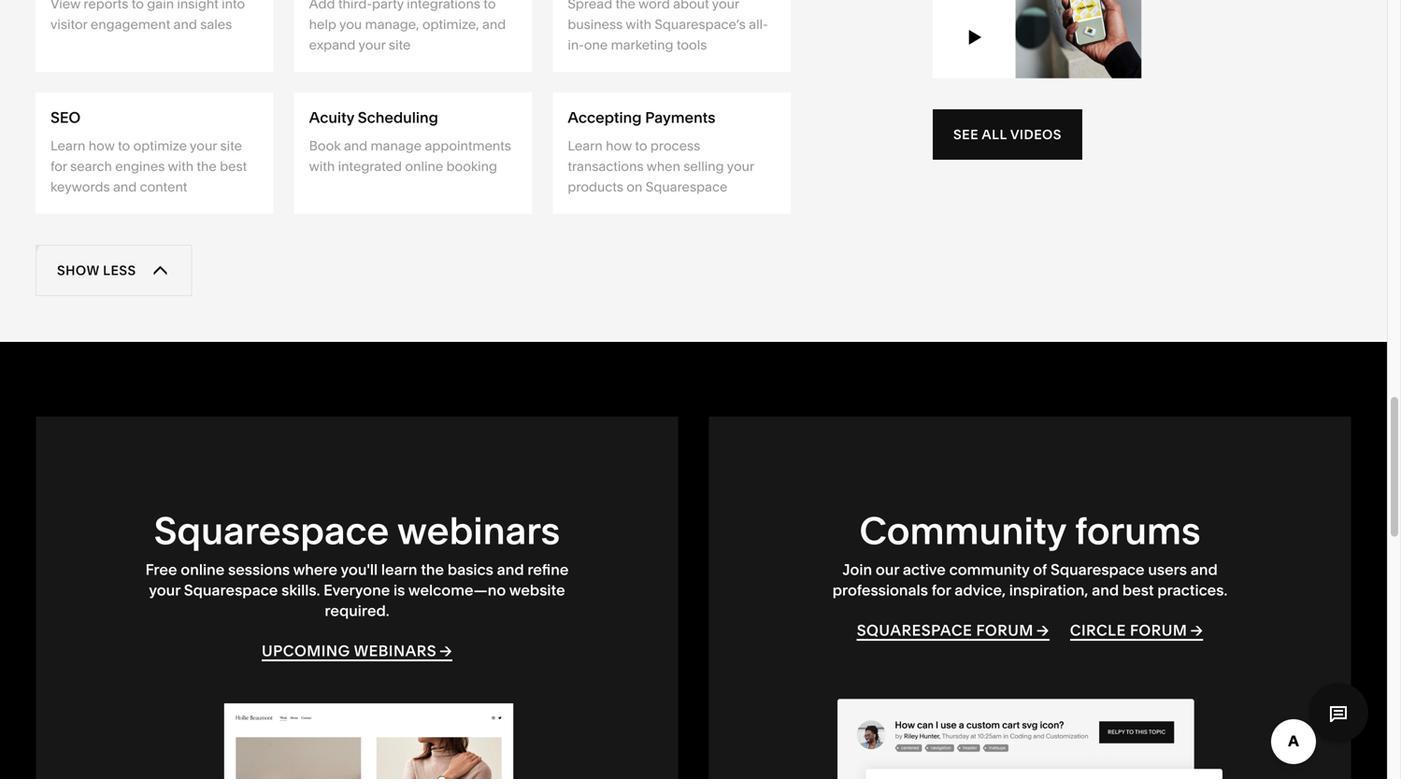 Task type: locate. For each thing, give the bounding box(es) containing it.
acuity scheduling
[[309, 109, 438, 127]]

squarespace
[[646, 179, 728, 195], [154, 508, 389, 554], [1051, 561, 1145, 579], [184, 581, 278, 600], [857, 622, 972, 640]]

0 vertical spatial site
[[389, 37, 411, 53]]

add third-party integrations to help you manage, optimize, and expand your site
[[309, 0, 506, 53]]

forum down advice,
[[976, 622, 1034, 640]]

2 how from the left
[[606, 138, 632, 154]]

manage,
[[365, 16, 419, 32]]

online right free
[[181, 561, 225, 579]]

sales
[[200, 16, 232, 32]]

1 horizontal spatial with
[[309, 159, 335, 174]]

1 horizontal spatial site
[[389, 37, 411, 53]]

with inside the book and manage appointments with integrated online booking
[[309, 159, 335, 174]]

all
[[982, 127, 1007, 143]]

best right engines
[[220, 159, 247, 174]]

how
[[89, 138, 115, 154], [606, 138, 632, 154]]

to down the accepting payments on the top of the page
[[635, 138, 647, 154]]

with up content
[[168, 159, 194, 174]]

for inside the learn how to optimize your site for search engines with the best keywords and content
[[50, 159, 67, 174]]

show
[[57, 263, 99, 279]]

squarespace up inspiration,
[[1051, 561, 1145, 579]]

0 horizontal spatial for
[[50, 159, 67, 174]]

how inside the learn how to optimize your site for search engines with the best keywords and content
[[89, 138, 115, 154]]

videos
[[1010, 127, 1062, 143]]

engines
[[115, 159, 165, 174]]

selling
[[684, 159, 724, 174]]

expand
[[309, 37, 356, 53]]

basics
[[448, 561, 493, 579]]

0 vertical spatial best
[[220, 159, 247, 174]]

squarespace inside community forums join our active community of squarespace users and professionals for advice, inspiration, and best practices.
[[1051, 561, 1145, 579]]

squarespace down sessions
[[184, 581, 278, 600]]

squarespace's
[[655, 16, 746, 32]]

and up the website
[[497, 561, 524, 579]]

learn inside the learn how to optimize your site for search engines with the best keywords and content
[[50, 138, 85, 154]]

for down active
[[932, 581, 951, 600]]

how up search
[[89, 138, 115, 154]]

with inside spread the word about your business with squarespace's all- in-one marketing tools
[[626, 16, 651, 32]]

site
[[389, 37, 411, 53], [220, 138, 242, 154]]

the left word
[[615, 0, 635, 12]]

1 horizontal spatial learn
[[568, 138, 603, 154]]

learn for accepting payments
[[568, 138, 603, 154]]

and right 'optimize,'
[[482, 16, 506, 32]]

reports
[[84, 0, 128, 12]]

and inside squarespace webinars free online sessions where you'll learn the basics and refine your squarespace skills. everyone is welcome—no website required.
[[497, 561, 524, 579]]

and inside the book and manage appointments with integrated online booking
[[344, 138, 367, 154]]

forum down practices. at the right of page
[[1130, 622, 1187, 640]]

join
[[842, 561, 872, 579]]

your right optimize
[[190, 138, 217, 154]]

0 vertical spatial the
[[615, 0, 635, 12]]

you
[[339, 16, 362, 32]]

to inside learn how to process transactions when selling your products on squarespace
[[635, 138, 647, 154]]

0 horizontal spatial online
[[181, 561, 225, 579]]

1 how from the left
[[89, 138, 115, 154]]

→ down practices. at the right of page
[[1190, 622, 1203, 640]]

to right integrations
[[483, 0, 496, 12]]

learn
[[50, 138, 85, 154], [568, 138, 603, 154]]

book
[[309, 138, 341, 154]]

1 horizontal spatial forum
[[1130, 622, 1187, 640]]

webinars
[[397, 508, 560, 554]]

to for learn how to process transactions when selling your products on squarespace
[[635, 138, 647, 154]]

for up keywords at the top left
[[50, 159, 67, 174]]

and up integrated
[[344, 138, 367, 154]]

your down manage,
[[358, 37, 386, 53]]

and up circle
[[1092, 581, 1119, 600]]

sessions
[[228, 561, 290, 579]]

→ right webinars
[[440, 642, 452, 660]]

1 vertical spatial the
[[197, 159, 217, 174]]

best inside community forums join our active community of squarespace users and professionals for advice, inspiration, and best practices.
[[1122, 581, 1154, 600]]

a screenshot of editing tools on the squarespace platform image
[[145, 691, 569, 779]]

word
[[638, 0, 670, 12]]

spread the word about your business with squarespace's all- in-one marketing tools link
[[553, 0, 791, 72]]

a person holding a smart phone and looking at a website built with squarespace image
[[933, 0, 1142, 79]]

0 horizontal spatial how
[[89, 138, 115, 154]]

how inside learn how to process transactions when selling your products on squarespace
[[606, 138, 632, 154]]

integrated
[[338, 159, 402, 174]]

with inside the learn how to optimize your site for search engines with the best keywords and content
[[168, 159, 194, 174]]

2 forum from the left
[[1130, 622, 1187, 640]]

how up transactions
[[606, 138, 632, 154]]

in-
[[568, 37, 584, 53]]

2 vertical spatial the
[[421, 561, 444, 579]]

0 horizontal spatial learn
[[50, 138, 85, 154]]

with down the book
[[309, 159, 335, 174]]

for
[[50, 159, 67, 174], [932, 581, 951, 600]]

your
[[712, 0, 739, 12], [358, 37, 386, 53], [190, 138, 217, 154], [727, 159, 754, 174], [149, 581, 180, 600]]

0 vertical spatial online
[[405, 159, 443, 174]]

1 horizontal spatial online
[[405, 159, 443, 174]]

marketing
[[611, 37, 673, 53]]

learn how to optimize your site for search engines with the best keywords and content
[[50, 138, 247, 195]]

everyone
[[324, 581, 390, 600]]

learn inside learn how to process transactions when selling your products on squarespace
[[568, 138, 603, 154]]

to inside add third-party integrations to help you manage, optimize, and expand your site
[[483, 0, 496, 12]]

the right engines
[[197, 159, 217, 174]]

0 horizontal spatial the
[[197, 159, 217, 174]]

learn up transactions
[[568, 138, 603, 154]]

1 horizontal spatial →
[[1037, 622, 1049, 640]]

less
[[103, 263, 136, 279]]

free
[[145, 561, 177, 579]]

see all videos
[[953, 127, 1062, 143]]

0 horizontal spatial →
[[440, 642, 452, 660]]

learn down seo
[[50, 138, 85, 154]]

manage
[[371, 138, 422, 154]]

to inside the learn how to optimize your site for search engines with the best keywords and content
[[118, 138, 130, 154]]

1 learn from the left
[[50, 138, 85, 154]]

how for accepting payments
[[606, 138, 632, 154]]

squarespace inside learn how to process transactions when selling your products on squarespace
[[646, 179, 728, 195]]

add third-party integrations to help you manage, optimize, and expand your site link
[[294, 0, 532, 72]]

skills.
[[281, 581, 320, 600]]

2 learn from the left
[[568, 138, 603, 154]]

to up 'engagement'
[[132, 0, 144, 12]]

0 horizontal spatial with
[[168, 159, 194, 174]]

1 horizontal spatial for
[[932, 581, 951, 600]]

0 vertical spatial for
[[50, 159, 67, 174]]

and up practices. at the right of page
[[1191, 561, 1218, 579]]

1 horizontal spatial the
[[421, 561, 444, 579]]

1 horizontal spatial how
[[606, 138, 632, 154]]

on
[[627, 179, 643, 195]]

with up marketing
[[626, 16, 651, 32]]

→ down inspiration,
[[1037, 622, 1049, 640]]

2 horizontal spatial the
[[615, 0, 635, 12]]

circle
[[1070, 622, 1126, 640]]

to up engines
[[118, 138, 130, 154]]

and down engines
[[113, 179, 137, 195]]

for inside community forums join our active community of squarespace users and professionals for advice, inspiration, and best practices.
[[932, 581, 951, 600]]

forum
[[976, 622, 1034, 640], [1130, 622, 1187, 640]]

add
[[309, 0, 335, 12]]

all-
[[749, 16, 768, 32]]

tools
[[677, 37, 707, 53]]

2 horizontal spatial →
[[1190, 622, 1203, 640]]

squarespace down selling
[[646, 179, 728, 195]]

→
[[1037, 622, 1049, 640], [1190, 622, 1203, 640], [440, 642, 452, 660]]

the up welcome—no
[[421, 561, 444, 579]]

site right optimize
[[220, 138, 242, 154]]

site down manage,
[[389, 37, 411, 53]]

0 horizontal spatial site
[[220, 138, 242, 154]]

→ for circle forum →
[[1190, 622, 1203, 640]]

practices.
[[1157, 581, 1227, 600]]

refine
[[527, 561, 569, 579]]

webinars
[[354, 642, 437, 660]]

users
[[1148, 561, 1187, 579]]

transactions
[[568, 159, 644, 174]]

online down manage
[[405, 159, 443, 174]]

1 horizontal spatial best
[[1122, 581, 1154, 600]]

to inside view reports to gain insight into visitor engagement and sales
[[132, 0, 144, 12]]

0 horizontal spatial forum
[[976, 622, 1034, 640]]

when
[[646, 159, 680, 174]]

about
[[673, 0, 709, 12]]

visitor
[[50, 16, 87, 32]]

your down free
[[149, 581, 180, 600]]

best
[[220, 159, 247, 174], [1122, 581, 1154, 600]]

accepting payments
[[568, 109, 715, 127]]

the
[[615, 0, 635, 12], [197, 159, 217, 174], [421, 561, 444, 579]]

1 forum from the left
[[976, 622, 1034, 640]]

community forums join our active community of squarespace users and professionals for advice, inspiration, and best practices.
[[832, 508, 1227, 600]]

1 vertical spatial online
[[181, 561, 225, 579]]

with
[[626, 16, 651, 32], [168, 159, 194, 174], [309, 159, 335, 174]]

your inside the learn how to optimize your site for search engines with the best keywords and content
[[190, 138, 217, 154]]

2 horizontal spatial with
[[626, 16, 651, 32]]

squarespace webinars free online sessions where you'll learn the basics and refine your squarespace skills. everyone is welcome—no website required.
[[145, 508, 569, 620]]

show less
[[57, 263, 136, 279]]

upcoming webinars →
[[262, 642, 452, 660]]

your right selling
[[727, 159, 754, 174]]

1 vertical spatial for
[[932, 581, 951, 600]]

to
[[132, 0, 144, 12], [483, 0, 496, 12], [118, 138, 130, 154], [635, 138, 647, 154]]

1 vertical spatial site
[[220, 138, 242, 154]]

0 horizontal spatial best
[[220, 159, 247, 174]]

best down the users
[[1122, 581, 1154, 600]]

1 vertical spatial best
[[1122, 581, 1154, 600]]

and down insight
[[173, 16, 197, 32]]

your up squarespace's
[[712, 0, 739, 12]]



Task type: vqa. For each thing, say whether or not it's contained in the screenshot.
third 7.1
no



Task type: describe. For each thing, give the bounding box(es) containing it.
to for learn how to optimize your site for search engines with the best keywords and content
[[118, 138, 130, 154]]

gain
[[147, 0, 174, 12]]

accepting
[[568, 109, 642, 127]]

and inside view reports to gain insight into visitor engagement and sales
[[173, 16, 197, 32]]

the inside squarespace webinars free online sessions where you'll learn the basics and refine your squarespace skills. everyone is welcome—no website required.
[[421, 561, 444, 579]]

your inside learn how to process transactions when selling your products on squarespace
[[727, 159, 754, 174]]

your inside spread the word about your business with squarespace's all- in-one marketing tools
[[712, 0, 739, 12]]

see all videos link
[[933, 109, 1082, 160]]

→ for squarespace forum →
[[1037, 622, 1049, 640]]

your inside add third-party integrations to help you manage, optimize, and expand your site
[[358, 37, 386, 53]]

integrations
[[407, 0, 480, 12]]

acuity
[[309, 109, 354, 127]]

squarespace down professionals at right bottom
[[857, 622, 972, 640]]

forum for squarespace forum
[[976, 622, 1034, 640]]

products
[[568, 179, 623, 195]]

your inside squarespace webinars free online sessions where you'll learn the basics and refine your squarespace skills. everyone is welcome—no website required.
[[149, 581, 180, 600]]

optimize
[[133, 138, 187, 154]]

learn
[[381, 561, 417, 579]]

the inside spread the word about your business with squarespace's all- in-one marketing tools
[[615, 0, 635, 12]]

where
[[293, 561, 337, 579]]

view reports to gain insight into visitor engagement and sales link
[[36, 0, 274, 72]]

of
[[1033, 561, 1047, 579]]

the inside the learn how to optimize your site for search engines with the best keywords and content
[[197, 159, 217, 174]]

active
[[903, 561, 946, 579]]

help
[[309, 16, 336, 32]]

site inside add third-party integrations to help you manage, optimize, and expand your site
[[389, 37, 411, 53]]

examples of questions in the squarespace community forum image
[[818, 670, 1242, 779]]

spread the word about your business with squarespace's all- in-one marketing tools
[[568, 0, 768, 53]]

view reports to gain insight into visitor engagement and sales
[[50, 0, 245, 32]]

view
[[50, 0, 80, 12]]

community
[[949, 561, 1029, 579]]

squarespace up sessions
[[154, 508, 389, 554]]

online inside the book and manage appointments with integrated online booking
[[405, 159, 443, 174]]

and inside the learn how to optimize your site for search engines with the best keywords and content
[[113, 179, 137, 195]]

appointments
[[425, 138, 511, 154]]

squarespace forum →
[[857, 622, 1049, 640]]

site inside the learn how to optimize your site for search engines with the best keywords and content
[[220, 138, 242, 154]]

one
[[584, 37, 608, 53]]

required.
[[325, 602, 389, 620]]

website
[[509, 581, 565, 600]]

booking
[[446, 159, 497, 174]]

optimize,
[[422, 16, 479, 32]]

→ for upcoming webinars →
[[440, 642, 452, 660]]

seo
[[50, 109, 81, 127]]

advice,
[[955, 581, 1006, 600]]

scheduling
[[358, 109, 438, 127]]

party
[[372, 0, 404, 12]]

insight
[[177, 0, 219, 12]]

online inside squarespace webinars free online sessions where you'll learn the basics and refine your squarespace skills. everyone is welcome—no website required.
[[181, 561, 225, 579]]

you'll
[[341, 561, 378, 579]]

best inside the learn how to optimize your site for search engines with the best keywords and content
[[220, 159, 247, 174]]

how for seo
[[89, 138, 115, 154]]

book and manage appointments with integrated online booking
[[309, 138, 511, 174]]

community
[[859, 508, 1066, 554]]

forums
[[1075, 508, 1201, 554]]

business
[[568, 16, 623, 32]]

payments
[[645, 109, 715, 127]]

process
[[650, 138, 700, 154]]

circle forum →
[[1070, 622, 1203, 640]]

keywords
[[50, 179, 110, 195]]

spread
[[568, 0, 612, 12]]

inspiration,
[[1009, 581, 1088, 600]]

third-
[[338, 0, 372, 12]]

is
[[393, 581, 405, 600]]

welcome—no
[[408, 581, 506, 600]]

learn for seo
[[50, 138, 85, 154]]

engagement
[[91, 16, 170, 32]]

content
[[140, 179, 187, 195]]

learn how to process transactions when selling your products on squarespace
[[568, 138, 754, 195]]

search
[[70, 159, 112, 174]]

into
[[222, 0, 245, 12]]

forum for circle forum
[[1130, 622, 1187, 640]]

upcoming
[[262, 642, 350, 660]]

see
[[953, 127, 979, 143]]

our
[[876, 561, 899, 579]]

and inside add third-party integrations to help you manage, optimize, and expand your site
[[482, 16, 506, 32]]

to for view reports to gain insight into visitor engagement and sales
[[132, 0, 144, 12]]

show less button
[[36, 245, 192, 296]]

professionals
[[832, 581, 928, 600]]



